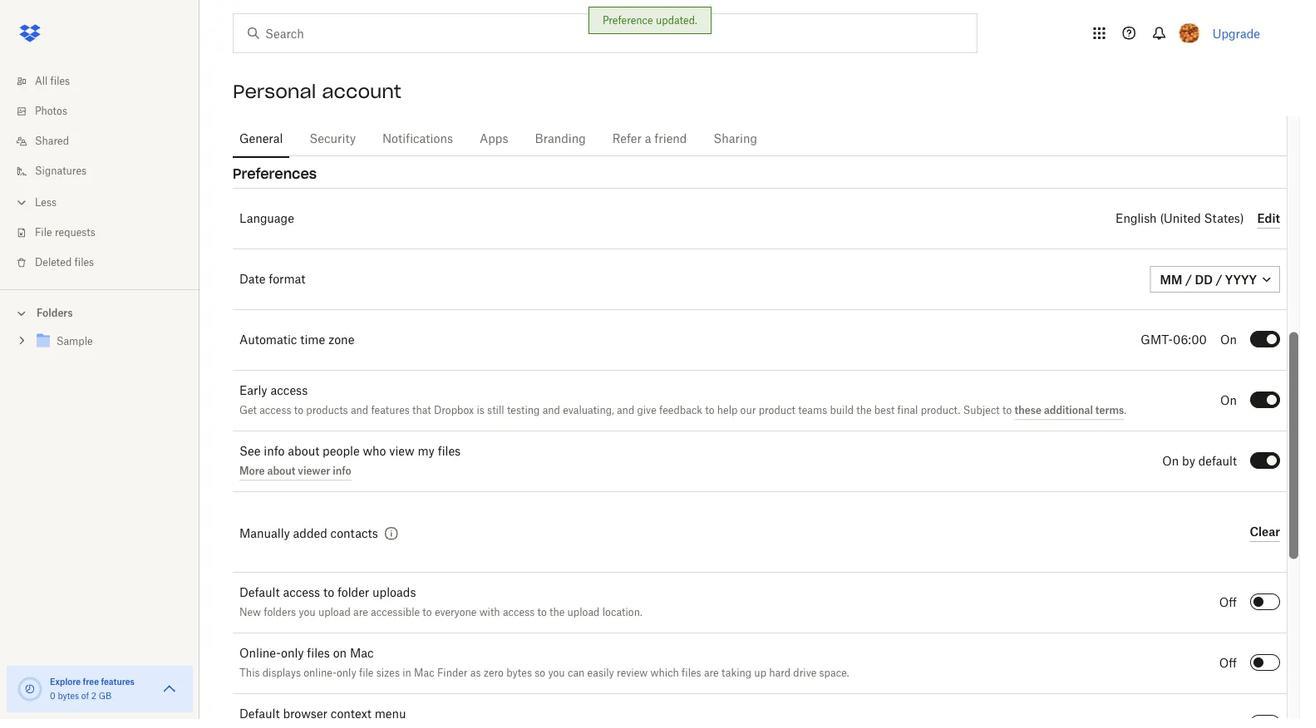 Task type: locate. For each thing, give the bounding box(es) containing it.
dd
[[1195, 272, 1213, 286]]

1 vertical spatial only
[[337, 669, 356, 679]]

folders
[[37, 307, 73, 319]]

sample link
[[33, 331, 186, 353]]

on up default
[[1221, 395, 1237, 407]]

account menu image
[[1180, 23, 1200, 43]]

0 horizontal spatial mac
[[350, 648, 374, 660]]

1 horizontal spatial features
[[371, 406, 410, 416]]

0 horizontal spatial /
[[1186, 272, 1193, 286]]

sizes
[[376, 669, 400, 679]]

0 horizontal spatial bytes
[[58, 693, 79, 701]]

features inside get access to products and features that dropbox is still testing and evaluating, and give feedback to help our product teams build the best final product. subject to these additional terms .
[[371, 406, 410, 416]]

bytes down explore at left bottom
[[58, 693, 79, 701]]

access for default
[[283, 588, 320, 599]]

/
[[1186, 272, 1193, 286], [1216, 272, 1223, 286]]

with
[[480, 608, 500, 618]]

only left file
[[337, 669, 356, 679]]

to left help
[[705, 406, 715, 416]]

branding
[[535, 133, 586, 145]]

list containing all files
[[0, 57, 200, 289]]

upload
[[318, 608, 351, 618], [568, 608, 600, 618]]

features up gb
[[101, 677, 135, 687]]

help
[[718, 406, 738, 416]]

refer a friend
[[613, 133, 687, 145]]

and
[[351, 406, 369, 416], [543, 406, 560, 416], [617, 406, 635, 416]]

0 horizontal spatial are
[[353, 608, 368, 618]]

mac up file
[[350, 648, 374, 660]]

upload left location.
[[568, 608, 600, 618]]

the
[[857, 406, 872, 416], [550, 608, 565, 618]]

0 horizontal spatial features
[[101, 677, 135, 687]]

2 off from the top
[[1220, 658, 1237, 669]]

features left that
[[371, 406, 410, 416]]

product
[[759, 406, 796, 416]]

2 / from the left
[[1216, 272, 1223, 286]]

online-only files on mac
[[240, 648, 374, 660]]

you
[[299, 608, 316, 618], [548, 669, 565, 679]]

is
[[477, 406, 485, 416]]

0 vertical spatial mac
[[350, 648, 374, 660]]

people
[[323, 446, 360, 457]]

to left folder
[[323, 588, 334, 599]]

apps tab
[[473, 119, 515, 159]]

file requests
[[35, 228, 95, 238]]

and left give
[[617, 406, 635, 416]]

0 horizontal spatial upload
[[318, 608, 351, 618]]

0
[[50, 693, 55, 701]]

personal
[[233, 80, 316, 103]]

off for default access to folder uploads
[[1220, 597, 1237, 609]]

only up the displays
[[281, 648, 304, 660]]

file
[[35, 228, 52, 238]]

edit button
[[1258, 209, 1281, 229]]

location.
[[603, 608, 643, 618]]

0 vertical spatial features
[[371, 406, 410, 416]]

all
[[35, 77, 48, 86]]

refer
[[613, 133, 642, 145]]

manually
[[240, 528, 290, 540]]

get
[[240, 406, 257, 416]]

0 vertical spatial info
[[264, 446, 285, 457]]

you right 'folders'
[[299, 608, 316, 618]]

0 vertical spatial are
[[353, 608, 368, 618]]

online-
[[240, 648, 281, 660]]

1 vertical spatial features
[[101, 677, 135, 687]]

and right testing at the bottom
[[543, 406, 560, 416]]

on right 06:00
[[1221, 334, 1237, 346]]

evaluating,
[[563, 406, 614, 416]]

1 horizontal spatial are
[[704, 669, 719, 679]]

list
[[0, 57, 200, 289]]

files up online-
[[307, 648, 330, 660]]

/ right 'dd'
[[1216, 272, 1223, 286]]

2 horizontal spatial and
[[617, 406, 635, 416]]

sample
[[57, 337, 93, 347]]

deleted
[[35, 258, 72, 268]]

1 horizontal spatial info
[[333, 464, 352, 477]]

mac right in
[[414, 669, 435, 679]]

taking
[[722, 669, 752, 679]]

access down early access
[[260, 406, 292, 416]]

06:00
[[1173, 334, 1208, 346]]

0 vertical spatial only
[[281, 648, 304, 660]]

features
[[371, 406, 410, 416], [101, 677, 135, 687]]

0 vertical spatial off
[[1220, 597, 1237, 609]]

1 vertical spatial off
[[1220, 658, 1237, 669]]

everyone
[[435, 608, 477, 618]]

teams
[[799, 406, 828, 416]]

get access to products and features that dropbox is still testing and evaluating, and give feedback to help our product teams build the best final product. subject to these additional terms .
[[240, 404, 1127, 416]]

access right early
[[271, 385, 308, 396]]

preference
[[603, 14, 653, 27]]

info right 'see' at bottom left
[[264, 446, 285, 457]]

1 horizontal spatial mac
[[414, 669, 435, 679]]

to right with
[[538, 608, 547, 618]]

default access to folder uploads
[[240, 588, 416, 599]]

bytes left so
[[507, 669, 532, 679]]

access for early
[[271, 385, 308, 396]]

tab list
[[233, 116, 1287, 159]]

1 off from the top
[[1220, 597, 1237, 609]]

files right my
[[438, 446, 461, 457]]

access up 'folders'
[[283, 588, 320, 599]]

files right which
[[682, 669, 702, 679]]

on
[[333, 648, 347, 660]]

upload down default access to folder uploads
[[318, 608, 351, 618]]

all files link
[[13, 67, 200, 96]]

and right the products
[[351, 406, 369, 416]]

mm
[[1161, 272, 1183, 286]]

0 vertical spatial the
[[857, 406, 872, 416]]

the up this displays online-only file sizes in mac finder as zero bytes so you can easily review which files are taking up hard drive space.
[[550, 608, 565, 618]]

zone
[[328, 334, 355, 346]]

more about viewer info button
[[240, 461, 352, 481]]

all files
[[35, 77, 70, 86]]

free
[[83, 677, 99, 687]]

english
[[1116, 213, 1157, 225]]

are
[[353, 608, 368, 618], [704, 669, 719, 679]]

0 horizontal spatial the
[[550, 608, 565, 618]]

the left best
[[857, 406, 872, 416]]

this
[[240, 669, 260, 679]]

access
[[271, 385, 308, 396], [260, 406, 292, 416], [283, 588, 320, 599], [503, 608, 535, 618]]

gb
[[99, 693, 112, 701]]

1 horizontal spatial you
[[548, 669, 565, 679]]

files right "deleted"
[[74, 258, 94, 268]]

viewer
[[298, 464, 330, 477]]

0 vertical spatial you
[[299, 608, 316, 618]]

to left these
[[1003, 406, 1012, 416]]

on
[[1221, 334, 1237, 346], [1221, 395, 1237, 407], [1163, 456, 1179, 467]]

clear
[[1250, 525, 1281, 539]]

quota usage element
[[17, 676, 43, 703]]

1 horizontal spatial upload
[[568, 608, 600, 618]]

edit
[[1258, 211, 1281, 225]]

are left taking
[[704, 669, 719, 679]]

1 horizontal spatial and
[[543, 406, 560, 416]]

1 and from the left
[[351, 406, 369, 416]]

/ left 'dd'
[[1186, 272, 1193, 286]]

about
[[288, 446, 320, 457], [267, 464, 296, 477]]

1 horizontal spatial the
[[857, 406, 872, 416]]

1 horizontal spatial /
[[1216, 272, 1223, 286]]

1 vertical spatial bytes
[[58, 693, 79, 701]]

0 horizontal spatial info
[[264, 446, 285, 457]]

general tab
[[233, 119, 290, 159]]

.
[[1125, 406, 1127, 416]]

this displays online-only file sizes in mac finder as zero bytes so you can easily review which files are taking up hard drive space.
[[240, 669, 850, 679]]

accessible
[[371, 608, 420, 618]]

signatures
[[35, 166, 87, 176]]

2 and from the left
[[543, 406, 560, 416]]

0 vertical spatial bytes
[[507, 669, 532, 679]]

review
[[617, 669, 648, 679]]

final
[[898, 406, 918, 416]]

1 vertical spatial mac
[[414, 669, 435, 679]]

folders
[[264, 608, 296, 618]]

are down folder
[[353, 608, 368, 618]]

you right so
[[548, 669, 565, 679]]

off
[[1220, 597, 1237, 609], [1220, 658, 1237, 669]]

terms
[[1096, 404, 1125, 416]]

on left by
[[1163, 456, 1179, 467]]

uploads
[[373, 588, 416, 599]]

access inside get access to products and features that dropbox is still testing and evaluating, and give feedback to help our product teams build the best final product. subject to these additional terms .
[[260, 406, 292, 416]]

new
[[240, 608, 261, 618]]

off for online-only files on mac
[[1220, 658, 1237, 669]]

0 horizontal spatial and
[[351, 406, 369, 416]]

1 vertical spatial info
[[333, 464, 352, 477]]

still
[[487, 406, 504, 416]]

info down people
[[333, 464, 352, 477]]

see
[[240, 446, 261, 457]]

1 vertical spatial about
[[267, 464, 296, 477]]

see info about people who view my files more about viewer info
[[240, 446, 461, 477]]

that
[[413, 406, 431, 416]]

about right more
[[267, 464, 296, 477]]

about up more about viewer info button
[[288, 446, 320, 457]]



Task type: describe. For each thing, give the bounding box(es) containing it.
tab list containing general
[[233, 116, 1287, 159]]

2 upload from the left
[[568, 608, 600, 618]]

mm / dd / yyyy
[[1161, 272, 1257, 286]]

file requests link
[[13, 218, 200, 248]]

1 upload from the left
[[318, 608, 351, 618]]

new folders you upload are accessible to everyone with access to the upload location.
[[240, 608, 643, 618]]

0 horizontal spatial only
[[281, 648, 304, 660]]

upgrade link
[[1213, 26, 1261, 40]]

access right with
[[503, 608, 535, 618]]

who
[[363, 446, 386, 457]]

sharing tab
[[707, 119, 764, 159]]

notifications tab
[[376, 119, 460, 159]]

dropbox image
[[13, 17, 47, 50]]

preferences
[[233, 165, 317, 182]]

1 vertical spatial the
[[550, 608, 565, 618]]

additional
[[1045, 404, 1094, 416]]

date format
[[240, 274, 306, 285]]

subject
[[964, 406, 1000, 416]]

the inside get access to products and features that dropbox is still testing and evaluating, and give feedback to help our product teams build the best final product. subject to these additional terms .
[[857, 406, 872, 416]]

personal account
[[233, 80, 401, 103]]

2
[[91, 693, 96, 701]]

space.
[[820, 669, 850, 679]]

0 horizontal spatial you
[[299, 608, 316, 618]]

security
[[310, 133, 356, 145]]

give
[[637, 406, 657, 416]]

deleted files
[[35, 258, 94, 268]]

Search text field
[[265, 24, 943, 42]]

can
[[568, 669, 585, 679]]

automatic time zone
[[240, 334, 355, 346]]

default
[[1199, 456, 1237, 467]]

files right 'all'
[[50, 77, 70, 86]]

more
[[240, 464, 265, 477]]

default
[[240, 588, 280, 599]]

gmt-
[[1141, 334, 1173, 346]]

1 / from the left
[[1186, 272, 1193, 286]]

my
[[418, 446, 435, 457]]

format
[[269, 274, 306, 285]]

feedback
[[659, 406, 703, 416]]

states)
[[1205, 213, 1245, 225]]

refer a friend tab
[[606, 119, 694, 159]]

folders button
[[0, 300, 200, 325]]

less image
[[13, 194, 30, 211]]

1 horizontal spatial bytes
[[507, 669, 532, 679]]

zero
[[484, 669, 504, 679]]

deleted files link
[[13, 248, 200, 278]]

1 vertical spatial are
[[704, 669, 719, 679]]

1 vertical spatial on
[[1221, 395, 1237, 407]]

displays
[[263, 669, 301, 679]]

files inside see info about people who view my files more about viewer info
[[438, 446, 461, 457]]

account
[[322, 80, 401, 103]]

of
[[81, 693, 89, 701]]

3 and from the left
[[617, 406, 635, 416]]

these additional terms button
[[1015, 400, 1125, 420]]

shared link
[[13, 126, 200, 156]]

access for get
[[260, 406, 292, 416]]

automatic
[[240, 334, 297, 346]]

as
[[471, 669, 481, 679]]

english (united states)
[[1116, 213, 1245, 225]]

(united
[[1160, 213, 1201, 225]]

0 vertical spatial on
[[1221, 334, 1237, 346]]

time
[[300, 334, 325, 346]]

explore
[[50, 677, 81, 687]]

photos link
[[13, 96, 200, 126]]

on by default
[[1163, 456, 1237, 467]]

to left the products
[[294, 406, 304, 416]]

notifications
[[383, 133, 453, 145]]

1 vertical spatial you
[[548, 669, 565, 679]]

updated.
[[656, 14, 698, 27]]

our
[[741, 406, 756, 416]]

explore free features 0 bytes of 2 gb
[[50, 677, 135, 701]]

apps
[[480, 133, 509, 145]]

these
[[1015, 404, 1042, 416]]

upgrade
[[1213, 26, 1261, 40]]

gmt-06:00
[[1141, 334, 1208, 346]]

to left everyone
[[423, 608, 432, 618]]

online-
[[304, 669, 337, 679]]

yyyy
[[1226, 272, 1257, 286]]

0 vertical spatial about
[[288, 446, 320, 457]]

hard
[[769, 669, 791, 679]]

folder
[[338, 588, 369, 599]]

view
[[389, 446, 415, 457]]

so
[[535, 669, 546, 679]]

which
[[651, 669, 679, 679]]

by
[[1183, 456, 1196, 467]]

sharing
[[714, 133, 758, 145]]

products
[[306, 406, 348, 416]]

early access
[[240, 385, 308, 396]]

a
[[645, 133, 652, 145]]

signatures link
[[13, 156, 200, 186]]

finder
[[437, 669, 468, 679]]

2 vertical spatial on
[[1163, 456, 1179, 467]]

security tab
[[303, 119, 363, 159]]

requests
[[55, 228, 95, 238]]

file
[[359, 669, 374, 679]]

early
[[240, 385, 267, 396]]

dropbox
[[434, 406, 474, 416]]

features inside explore free features 0 bytes of 2 gb
[[101, 677, 135, 687]]

bytes inside explore free features 0 bytes of 2 gb
[[58, 693, 79, 701]]

branding tab
[[529, 119, 593, 159]]

1 horizontal spatial only
[[337, 669, 356, 679]]

manually added contacts
[[240, 528, 378, 540]]

contacts
[[331, 528, 378, 540]]



Task type: vqa. For each thing, say whether or not it's contained in the screenshot.
template content icon
no



